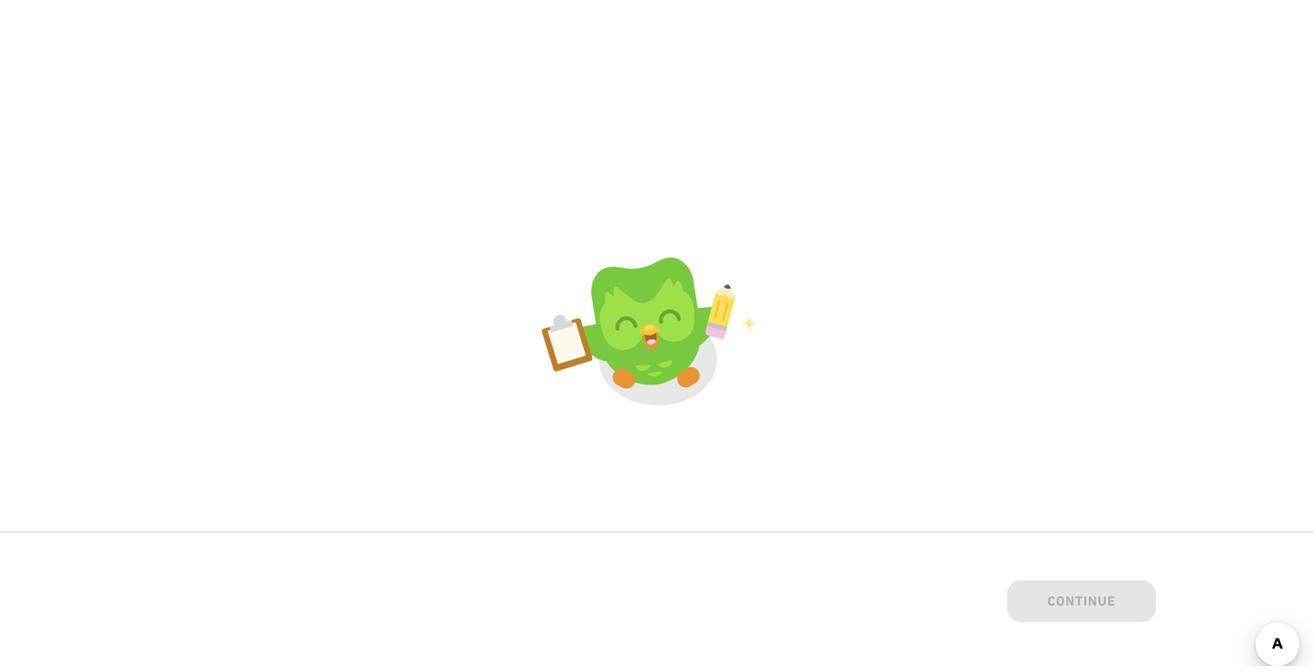 Task type: vqa. For each thing, say whether or not it's contained in the screenshot.
the
no



Task type: locate. For each thing, give the bounding box(es) containing it.
continue
[[1048, 593, 1116, 609]]



Task type: describe. For each thing, give the bounding box(es) containing it.
continue button
[[1007, 580, 1156, 626]]



